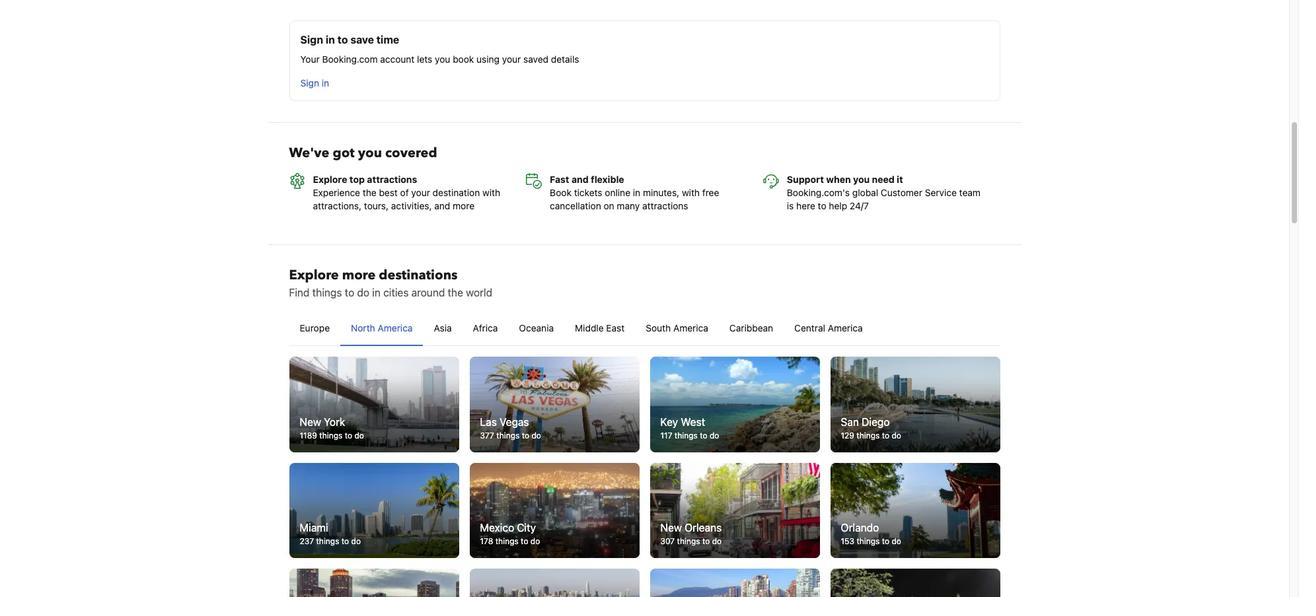 Task type: vqa. For each thing, say whether or not it's contained in the screenshot.
to within the Miami 237 things to do
yes



Task type: locate. For each thing, give the bounding box(es) containing it.
mexico city image
[[470, 463, 639, 559]]

things down york
[[319, 431, 343, 441]]

explore more destinations find things to do in cities around the world
[[289, 267, 492, 299]]

things down "west"
[[675, 431, 698, 441]]

things down orlando
[[857, 537, 880, 547]]

0 vertical spatial your
[[502, 54, 521, 65]]

and down destination
[[434, 200, 450, 212]]

things inside key west 117 things to do
[[675, 431, 698, 441]]

to right 237
[[342, 537, 349, 547]]

to down vegas
[[522, 431, 529, 441]]

destinations
[[379, 267, 458, 284]]

explore inside the explore top attractions experience the best of your destination with attractions, tours, activities, and more
[[313, 174, 347, 185]]

and up tickets
[[572, 174, 589, 185]]

in up booking.com in the top of the page
[[326, 34, 335, 46]]

to down diego
[[882, 431, 890, 441]]

do inside new orleans 307 things to do
[[712, 537, 722, 547]]

2 horizontal spatial america
[[828, 323, 863, 334]]

1 horizontal spatial more
[[453, 200, 475, 212]]

orlando 153 things to do
[[841, 522, 901, 547]]

sign for sign in
[[300, 77, 319, 89]]

explore inside explore more destinations find things to do in cities around the world
[[289, 267, 339, 284]]

do right 129
[[892, 431, 901, 441]]

got
[[333, 144, 355, 162]]

the
[[363, 187, 377, 198], [448, 287, 463, 299]]

customer
[[881, 187, 923, 198]]

america right north
[[378, 323, 413, 334]]

europe
[[300, 323, 330, 334]]

2 vertical spatial you
[[853, 174, 870, 185]]

0 horizontal spatial more
[[342, 267, 376, 284]]

things right find
[[312, 287, 342, 299]]

save
[[350, 34, 374, 46]]

1 with from the left
[[483, 187, 500, 198]]

0 horizontal spatial you
[[358, 144, 382, 162]]

it
[[897, 174, 903, 185]]

you up "global"
[[853, 174, 870, 185]]

with inside fast and flexible book tickets online in minutes, with free cancellation on many attractions
[[682, 187, 700, 198]]

south america
[[646, 323, 708, 334]]

central
[[795, 323, 826, 334]]

new
[[300, 416, 321, 428], [661, 522, 682, 534]]

things inside the mexico city 178 things to do
[[496, 537, 519, 547]]

in down booking.com in the top of the page
[[322, 77, 329, 89]]

to
[[338, 34, 348, 46], [818, 200, 827, 212], [345, 287, 354, 299], [345, 431, 352, 441], [522, 431, 529, 441], [700, 431, 708, 441], [882, 431, 890, 441], [342, 537, 349, 547], [521, 537, 528, 547], [703, 537, 710, 547], [882, 537, 890, 547]]

time
[[377, 34, 399, 46]]

do up the "guadalajara" image
[[892, 537, 901, 547]]

things inside san diego 129 things to do
[[857, 431, 880, 441]]

sign
[[300, 34, 323, 46], [300, 77, 319, 89]]

things inside explore more destinations find things to do in cities around the world
[[312, 287, 342, 299]]

you inside support when you need it booking.com's global customer service team is here to help 24/7
[[853, 174, 870, 185]]

0 horizontal spatial attractions
[[367, 174, 417, 185]]

more
[[453, 200, 475, 212], [342, 267, 376, 284]]

things
[[312, 287, 342, 299], [319, 431, 343, 441], [497, 431, 520, 441], [675, 431, 698, 441], [857, 431, 880, 441], [316, 537, 339, 547], [496, 537, 519, 547], [677, 537, 700, 547], [857, 537, 880, 547]]

do down orleans
[[712, 537, 722, 547]]

attractions down minutes,
[[642, 200, 688, 212]]

your
[[300, 54, 320, 65]]

miami image
[[289, 463, 459, 559]]

europe button
[[289, 311, 340, 346]]

to down booking.com's
[[818, 200, 827, 212]]

do right 117
[[710, 431, 719, 441]]

the up "tours,"
[[363, 187, 377, 198]]

sign down your
[[300, 77, 319, 89]]

0 horizontal spatial america
[[378, 323, 413, 334]]

in inside fast and flexible book tickets online in minutes, with free cancellation on many attractions
[[633, 187, 641, 198]]

in left cities
[[372, 287, 381, 299]]

2 america from the left
[[673, 323, 708, 334]]

2 sign from the top
[[300, 77, 319, 89]]

1 vertical spatial your
[[411, 187, 430, 198]]

0 vertical spatial sign
[[300, 34, 323, 46]]

1 horizontal spatial and
[[572, 174, 589, 185]]

new up the 1189
[[300, 416, 321, 428]]

1 vertical spatial new
[[661, 522, 682, 534]]

orlando
[[841, 522, 879, 534]]

to down orleans
[[703, 537, 710, 547]]

sign in link
[[295, 72, 334, 95]]

things inside las vegas 377 things to do
[[497, 431, 520, 441]]

destination
[[433, 187, 480, 198]]

0 horizontal spatial your
[[411, 187, 430, 198]]

your up 'activities,'
[[411, 187, 430, 198]]

things for new orleans
[[677, 537, 700, 547]]

with inside the explore top attractions experience the best of your destination with attractions, tours, activities, and more
[[483, 187, 500, 198]]

your right using
[[502, 54, 521, 65]]

the left world
[[448, 287, 463, 299]]

to down city
[[521, 537, 528, 547]]

things inside new york 1189 things to do
[[319, 431, 343, 441]]

your inside the explore top attractions experience the best of your destination with attractions, tours, activities, and more
[[411, 187, 430, 198]]

2 with from the left
[[682, 187, 700, 198]]

to inside miami 237 things to do
[[342, 537, 349, 547]]

things down diego
[[857, 431, 880, 441]]

0 horizontal spatial with
[[483, 187, 500, 198]]

1 vertical spatial sign
[[300, 77, 319, 89]]

things down miami
[[316, 537, 339, 547]]

to down "west"
[[700, 431, 708, 441]]

things down vegas
[[497, 431, 520, 441]]

south
[[646, 323, 671, 334]]

middle
[[575, 323, 604, 334]]

0 horizontal spatial the
[[363, 187, 377, 198]]

north america
[[351, 323, 413, 334]]

2 horizontal spatial you
[[853, 174, 870, 185]]

flexible
[[591, 174, 624, 185]]

you right lets
[[435, 54, 450, 65]]

orleans
[[685, 522, 722, 534]]

117
[[661, 431, 672, 441]]

explore up find
[[289, 267, 339, 284]]

sign in to save time
[[300, 34, 399, 46]]

when
[[826, 174, 851, 185]]

and inside the explore top attractions experience the best of your destination with attractions, tours, activities, and more
[[434, 200, 450, 212]]

central america
[[795, 323, 863, 334]]

mexico city 178 things to do
[[480, 522, 540, 547]]

do inside key west 117 things to do
[[710, 431, 719, 441]]

things down mexico
[[496, 537, 519, 547]]

in
[[326, 34, 335, 46], [322, 77, 329, 89], [633, 187, 641, 198], [372, 287, 381, 299]]

do inside las vegas 377 things to do
[[532, 431, 541, 441]]

africa
[[473, 323, 498, 334]]

with left free
[[682, 187, 700, 198]]

boston image
[[289, 569, 459, 597]]

1 vertical spatial explore
[[289, 267, 339, 284]]

with right destination
[[483, 187, 500, 198]]

sign up your
[[300, 34, 323, 46]]

in inside explore more destinations find things to do in cities around the world
[[372, 287, 381, 299]]

attractions inside fast and flexible book tickets online in minutes, with free cancellation on many attractions
[[642, 200, 688, 212]]

you
[[435, 54, 450, 65], [358, 144, 382, 162], [853, 174, 870, 185]]

1 vertical spatial and
[[434, 200, 450, 212]]

your booking.com account lets you book using your saved details
[[300, 54, 579, 65]]

do for new york
[[355, 431, 364, 441]]

do inside san diego 129 things to do
[[892, 431, 901, 441]]

do left cities
[[357, 287, 369, 299]]

orlando image
[[830, 463, 1000, 559]]

new inside new york 1189 things to do
[[300, 416, 321, 428]]

attractions up best on the top
[[367, 174, 417, 185]]

0 horizontal spatial new
[[300, 416, 321, 428]]

do inside new york 1189 things to do
[[355, 431, 364, 441]]

0 vertical spatial the
[[363, 187, 377, 198]]

do inside the mexico city 178 things to do
[[531, 537, 540, 547]]

0 vertical spatial explore
[[313, 174, 347, 185]]

0 horizontal spatial and
[[434, 200, 450, 212]]

experience
[[313, 187, 360, 198]]

0 vertical spatial new
[[300, 416, 321, 428]]

new york 1189 things to do
[[300, 416, 364, 441]]

do right the 377
[[532, 431, 541, 441]]

1 vertical spatial attractions
[[642, 200, 688, 212]]

0 vertical spatial attractions
[[367, 174, 417, 185]]

1 vertical spatial you
[[358, 144, 382, 162]]

things down orleans
[[677, 537, 700, 547]]

tab list
[[289, 311, 1000, 347]]

america right central
[[828, 323, 863, 334]]

new orleans image
[[650, 463, 820, 559]]

new inside new orleans 307 things to do
[[661, 522, 682, 534]]

you right got
[[358, 144, 382, 162]]

1 vertical spatial the
[[448, 287, 463, 299]]

do for new orleans
[[712, 537, 722, 547]]

in up many
[[633, 187, 641, 198]]

1189
[[300, 431, 317, 441]]

1 horizontal spatial new
[[661, 522, 682, 534]]

york
[[324, 416, 345, 428]]

las vegas 377 things to do
[[480, 416, 541, 441]]

1 horizontal spatial attractions
[[642, 200, 688, 212]]

to up north
[[345, 287, 354, 299]]

new for new orleans
[[661, 522, 682, 534]]

to down york
[[345, 431, 352, 441]]

west
[[681, 416, 705, 428]]

1 sign from the top
[[300, 34, 323, 46]]

3 america from the left
[[828, 323, 863, 334]]

you for support when you need it booking.com's global customer service team is here to help 24/7
[[853, 174, 870, 185]]

saved
[[524, 54, 549, 65]]

0 vertical spatial and
[[572, 174, 589, 185]]

sign in
[[300, 77, 329, 89]]

things for san diego
[[857, 431, 880, 441]]

1 america from the left
[[378, 323, 413, 334]]

explore up experience
[[313, 174, 347, 185]]

do right the 1189
[[355, 431, 364, 441]]

world
[[466, 287, 492, 299]]

las vegas image
[[470, 357, 639, 453]]

1 vertical spatial more
[[342, 267, 376, 284]]

things for new york
[[319, 431, 343, 441]]

guadalajara image
[[830, 569, 1000, 597]]

america
[[378, 323, 413, 334], [673, 323, 708, 334], [828, 323, 863, 334]]

attractions
[[367, 174, 417, 185], [642, 200, 688, 212]]

san francisco image
[[470, 569, 639, 597]]

top
[[350, 174, 365, 185]]

0 vertical spatial you
[[435, 54, 450, 65]]

miami
[[300, 522, 328, 534]]

fast
[[550, 174, 569, 185]]

things inside miami 237 things to do
[[316, 537, 339, 547]]

the inside explore more destinations find things to do in cities around the world
[[448, 287, 463, 299]]

attractions inside the explore top attractions experience the best of your destination with attractions, tours, activities, and more
[[367, 174, 417, 185]]

do
[[357, 287, 369, 299], [355, 431, 364, 441], [532, 431, 541, 441], [710, 431, 719, 441], [892, 431, 901, 441], [351, 537, 361, 547], [531, 537, 540, 547], [712, 537, 722, 547], [892, 537, 901, 547]]

more down destination
[[453, 200, 475, 212]]

lets
[[417, 54, 432, 65]]

middle east
[[575, 323, 625, 334]]

do up boston image
[[351, 537, 361, 547]]

we've got you covered
[[289, 144, 437, 162]]

1 horizontal spatial your
[[502, 54, 521, 65]]

1 horizontal spatial america
[[673, 323, 708, 334]]

do down city
[[531, 537, 540, 547]]

more up north
[[342, 267, 376, 284]]

1 horizontal spatial the
[[448, 287, 463, 299]]

things inside new orleans 307 things to do
[[677, 537, 700, 547]]

asia button
[[423, 311, 462, 346]]

support when you need it booking.com's global customer service team is here to help 24/7
[[787, 174, 981, 212]]

around
[[411, 287, 445, 299]]

to right 153 at the bottom of page
[[882, 537, 890, 547]]

find
[[289, 287, 310, 299]]

1 horizontal spatial with
[[682, 187, 700, 198]]

0 vertical spatial more
[[453, 200, 475, 212]]

help
[[829, 200, 847, 212]]

attractions,
[[313, 200, 362, 212]]

america right south
[[673, 323, 708, 334]]

new up 307
[[661, 522, 682, 534]]

explore top attractions experience the best of your destination with attractions, tours, activities, and more
[[313, 174, 500, 212]]



Task type: describe. For each thing, give the bounding box(es) containing it.
key west 117 things to do
[[661, 416, 719, 441]]

minutes,
[[643, 187, 680, 198]]

caribbean
[[730, 323, 773, 334]]

the inside the explore top attractions experience the best of your destination with attractions, tours, activities, and more
[[363, 187, 377, 198]]

north america button
[[340, 311, 423, 346]]

to inside new orleans 307 things to do
[[703, 537, 710, 547]]

377
[[480, 431, 494, 441]]

do for san diego
[[892, 431, 901, 441]]

tickets
[[574, 187, 602, 198]]

booking.com's
[[787, 187, 850, 198]]

to inside the mexico city 178 things to do
[[521, 537, 528, 547]]

new orleans 307 things to do
[[661, 522, 722, 547]]

service
[[925, 187, 957, 198]]

to inside support when you need it booking.com's global customer service team is here to help 24/7
[[818, 200, 827, 212]]

asia
[[434, 323, 452, 334]]

america for north america
[[378, 323, 413, 334]]

cities
[[383, 287, 409, 299]]

do for las vegas
[[532, 431, 541, 441]]

america for central america
[[828, 323, 863, 334]]

account
[[380, 54, 415, 65]]

key
[[661, 416, 678, 428]]

online
[[605, 187, 631, 198]]

sign for sign in to save time
[[300, 34, 323, 46]]

to inside explore more destinations find things to do in cities around the world
[[345, 287, 354, 299]]

america for south america
[[673, 323, 708, 334]]

best
[[379, 187, 398, 198]]

las
[[480, 416, 497, 428]]

booking.com
[[322, 54, 378, 65]]

and inside fast and flexible book tickets online in minutes, with free cancellation on many attractions
[[572, 174, 589, 185]]

to inside new york 1189 things to do
[[345, 431, 352, 441]]

explore for explore more destinations
[[289, 267, 339, 284]]

129
[[841, 431, 855, 441]]

tab list containing europe
[[289, 311, 1000, 347]]

diego
[[862, 416, 890, 428]]

city
[[517, 522, 536, 534]]

we've
[[289, 144, 329, 162]]

middle east button
[[565, 311, 635, 346]]

to inside key west 117 things to do
[[700, 431, 708, 441]]

your for using
[[502, 54, 521, 65]]

here
[[797, 200, 816, 212]]

san diego 129 things to do
[[841, 416, 901, 441]]

things for key west
[[675, 431, 698, 441]]

do for key west
[[710, 431, 719, 441]]

details
[[551, 54, 579, 65]]

do inside orlando 153 things to do
[[892, 537, 901, 547]]

153
[[841, 537, 855, 547]]

africa button
[[462, 311, 509, 346]]

many
[[617, 200, 640, 212]]

north
[[351, 323, 375, 334]]

1 horizontal spatial you
[[435, 54, 450, 65]]

to inside san diego 129 things to do
[[882, 431, 890, 441]]

do for mexico city
[[531, 537, 540, 547]]

key west image
[[650, 357, 820, 453]]

more inside the explore top attractions experience the best of your destination with attractions, tours, activities, and more
[[453, 200, 475, 212]]

of
[[400, 187, 409, 198]]

south america button
[[635, 311, 719, 346]]

things inside orlando 153 things to do
[[857, 537, 880, 547]]

caribbean button
[[719, 311, 784, 346]]

to left save
[[338, 34, 348, 46]]

your for of
[[411, 187, 430, 198]]

on
[[604, 200, 614, 212]]

team
[[959, 187, 981, 198]]

central america button
[[784, 311, 874, 346]]

explore for explore top attractions
[[313, 174, 347, 185]]

new york image
[[289, 357, 459, 453]]

mexico
[[480, 522, 514, 534]]

covered
[[385, 144, 437, 162]]

east
[[606, 323, 625, 334]]

178
[[480, 537, 493, 547]]

book
[[550, 187, 572, 198]]

things for mexico city
[[496, 537, 519, 547]]

support
[[787, 174, 824, 185]]

vegas
[[500, 416, 529, 428]]

237
[[300, 537, 314, 547]]

new for new york
[[300, 416, 321, 428]]

307
[[661, 537, 675, 547]]

more inside explore more destinations find things to do in cities around the world
[[342, 267, 376, 284]]

you for we've got you covered
[[358, 144, 382, 162]]

oceania
[[519, 323, 554, 334]]

is
[[787, 200, 794, 212]]

fast and flexible book tickets online in minutes, with free cancellation on many attractions
[[550, 174, 719, 212]]

need
[[872, 174, 895, 185]]

global
[[852, 187, 878, 198]]

activities,
[[391, 200, 432, 212]]

things for las vegas
[[497, 431, 520, 441]]

do inside miami 237 things to do
[[351, 537, 361, 547]]

to inside orlando 153 things to do
[[882, 537, 890, 547]]

free
[[702, 187, 719, 198]]

24/7
[[850, 200, 869, 212]]

to inside las vegas 377 things to do
[[522, 431, 529, 441]]

tours,
[[364, 200, 389, 212]]

oceania button
[[509, 311, 565, 346]]

san diego image
[[830, 357, 1000, 453]]

using
[[477, 54, 500, 65]]

miami 237 things to do
[[300, 522, 361, 547]]

book
[[453, 54, 474, 65]]

do inside explore more destinations find things to do in cities around the world
[[357, 287, 369, 299]]

vancouver image
[[650, 569, 820, 597]]

cancellation
[[550, 200, 601, 212]]

san
[[841, 416, 859, 428]]



